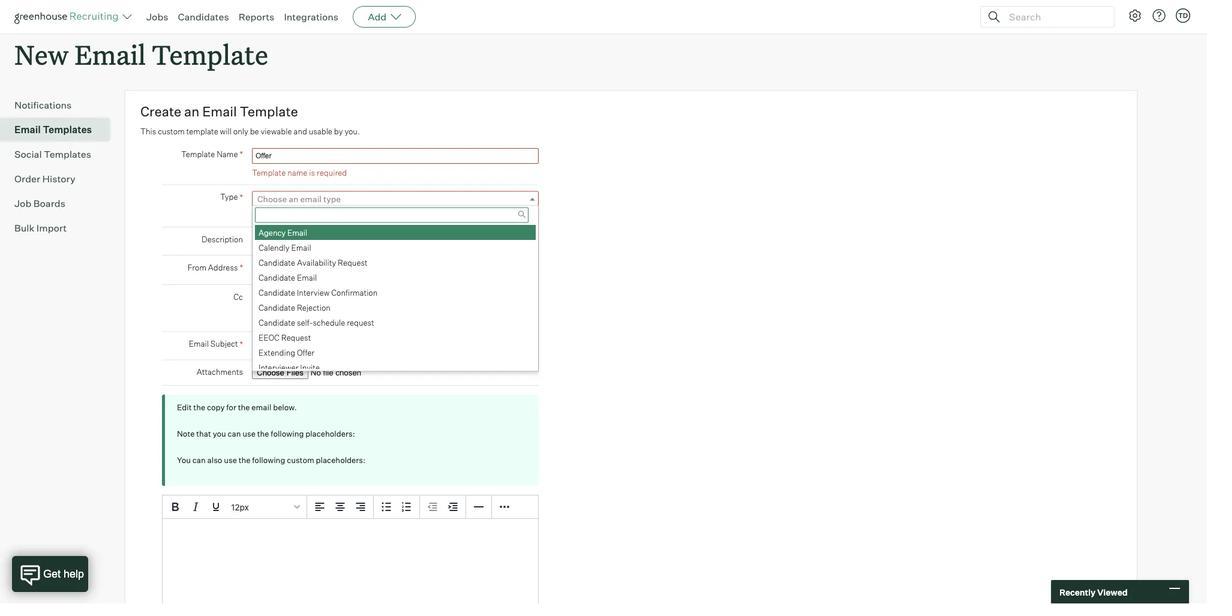 Task type: describe. For each thing, give the bounding box(es) containing it.
cc
[[234, 292, 243, 302]]

templates for email templates
[[43, 124, 92, 136]]

schedule
[[313, 317, 345, 327]]

email down "greenhouse recruiting" image
[[75, 37, 146, 72]]

choose an email type link
[[252, 191, 539, 206]]

self-
[[297, 317, 313, 327]]

attachments
[[197, 367, 243, 377]]

placeholders: for note that you can use the following placeholders:
[[306, 429, 355, 439]]

rejection
[[297, 302, 331, 312]]

boards
[[33, 197, 65, 209]]

4 candidate from the top
[[259, 302, 295, 312]]

address
[[208, 263, 238, 272]]

0 vertical spatial request
[[338, 257, 368, 267]]

be
[[250, 127, 259, 136]]

an for choose
[[289, 194, 298, 204]]

history
[[42, 173, 75, 185]]

and
[[294, 127, 307, 136]]

1 vertical spatial following
[[252, 455, 285, 465]]

2 candidate from the top
[[259, 272, 295, 282]]

12px group
[[163, 496, 538, 519]]

new
[[14, 37, 68, 72]]

candidates link
[[178, 11, 229, 23]]

only
[[233, 127, 248, 136]]

you.
[[345, 127, 360, 136]]

jobs link
[[146, 11, 168, 23]]

social templates link
[[14, 147, 106, 162]]

email templates link
[[14, 123, 106, 137]]

candidates
[[178, 11, 229, 23]]

no-reply@us.greenhouse-mail.io
[[257, 265, 387, 276]]

recently
[[1060, 587, 1095, 597]]

that
[[196, 429, 211, 439]]

Email Subject text field
[[252, 338, 539, 354]]

reports
[[239, 11, 274, 23]]

1 horizontal spatial custom
[[287, 455, 314, 465]]

no-reply@us.greenhouse-mail.io link
[[252, 262, 530, 279]]

create
[[140, 103, 181, 120]]

5 candidate from the top
[[259, 317, 295, 327]]

add button
[[353, 6, 416, 28]]

type *
[[220, 192, 243, 202]]

confirmation
[[331, 287, 378, 297]]

template name *
[[181, 149, 243, 159]]

* for from address *
[[240, 262, 243, 273]]

0 horizontal spatial email
[[252, 403, 271, 412]]

meg
[[267, 295, 283, 305]]

recently viewed
[[1060, 587, 1128, 597]]

choose an email type
[[257, 194, 341, 204]]

placeholders: for you can also use the following custom placeholders:
[[316, 455, 365, 465]]

configure image
[[1128, 8, 1142, 23]]

extending
[[259, 347, 295, 357]]

from
[[188, 263, 206, 272]]

email inside email templates link
[[14, 124, 41, 136]]

create an email template
[[140, 103, 298, 120]]

template name is required
[[252, 168, 347, 177]]

you
[[177, 455, 191, 465]]

order
[[14, 173, 40, 185]]

interview
[[297, 287, 330, 297]]

subject
[[210, 339, 238, 349]]

notifications link
[[14, 98, 106, 112]]

email up availability
[[291, 242, 311, 252]]

this
[[140, 127, 156, 136]]

notifications
[[14, 99, 72, 111]]

from address *
[[188, 262, 243, 273]]

add
[[368, 11, 386, 23]]

0 horizontal spatial request
[[281, 332, 311, 342]]

usable
[[309, 127, 332, 136]]

mail.io
[[361, 265, 387, 276]]

Candidate's Coordinator checkbox
[[347, 315, 355, 323]]

required for name
[[317, 168, 347, 177]]

* for email subject *
[[240, 339, 243, 349]]

adams
[[284, 295, 310, 305]]

invite
[[300, 362, 320, 372]]

email type is required
[[252, 210, 331, 220]]

choose
[[257, 194, 287, 204]]

edit the copy for the email below.
[[177, 403, 297, 412]]

the right "edit"
[[193, 403, 205, 412]]

template up choose at top
[[252, 168, 286, 177]]

1 candidate from the top
[[259, 257, 295, 267]]

Search text field
[[1006, 8, 1103, 25]]

candidate's for candidate's coordinator
[[357, 315, 399, 324]]

Candidate's Recruiter checkbox
[[252, 315, 260, 323]]

name
[[287, 168, 307, 177]]

email up interview
[[297, 272, 317, 282]]

td button
[[1176, 8, 1190, 23]]

agency
[[259, 227, 286, 237]]

3 candidate from the top
[[259, 287, 295, 297]]

the right also
[[239, 455, 250, 465]]

availability
[[297, 257, 336, 267]]

* for template name *
[[240, 149, 243, 159]]

the up you can also use the following custom placeholders:
[[257, 429, 269, 439]]

calendly
[[259, 242, 290, 252]]

job boards
[[14, 197, 65, 209]]

by
[[334, 127, 343, 136]]

viewable
[[261, 127, 292, 136]]

template
[[186, 127, 218, 136]]

email down choose at top
[[252, 210, 272, 220]]

social
[[14, 148, 42, 160]]

template inside template name *
[[181, 149, 215, 159]]

name
[[217, 149, 238, 159]]

eeoc
[[259, 332, 279, 342]]

integrations link
[[284, 11, 338, 23]]

templates for social templates
[[44, 148, 91, 160]]

description
[[202, 234, 243, 244]]



Task type: locate. For each thing, give the bounding box(es) containing it.
email
[[75, 37, 146, 72], [202, 103, 237, 120], [14, 124, 41, 136], [252, 210, 272, 220], [287, 227, 307, 237], [291, 242, 311, 252], [297, 272, 317, 282], [189, 339, 209, 349]]

0 vertical spatial can
[[228, 429, 241, 439]]

the
[[193, 403, 205, 412], [238, 403, 250, 412], [257, 429, 269, 439], [239, 455, 250, 465]]

greenhouse recruiting image
[[14, 10, 122, 24]]

1 vertical spatial can
[[192, 455, 206, 465]]

0 horizontal spatial use
[[224, 455, 237, 465]]

1 vertical spatial templates
[[44, 148, 91, 160]]

template down template
[[181, 149, 215, 159]]

custom
[[158, 127, 185, 136], [287, 455, 314, 465]]

type
[[220, 192, 238, 202], [274, 210, 291, 220]]

email templates
[[14, 124, 92, 136]]

1 horizontal spatial an
[[289, 194, 298, 204]]

type up description
[[220, 192, 238, 202]]

order history link
[[14, 172, 106, 186]]

you
[[213, 429, 226, 439]]

0 vertical spatial placeholders:
[[306, 429, 355, 439]]

0 vertical spatial an
[[184, 103, 199, 120]]

candidate up eeoc
[[259, 317, 295, 327]]

jobs
[[146, 11, 168, 23]]

request
[[347, 317, 374, 327]]

1 vertical spatial is
[[293, 210, 299, 220]]

placeholders:
[[306, 429, 355, 439], [316, 455, 365, 465]]

email up social
[[14, 124, 41, 136]]

templates up order history link
[[44, 148, 91, 160]]

is
[[309, 168, 315, 177], [293, 210, 299, 220]]

12px button
[[226, 497, 304, 517]]

None file field
[[252, 366, 403, 379]]

following down 'note that you can use the following placeholders:'
[[252, 455, 285, 465]]

is right name
[[309, 168, 315, 177]]

templates down notifications "link" on the top of the page
[[43, 124, 92, 136]]

2 toolbar from the left
[[374, 496, 420, 519]]

* right subject
[[240, 339, 243, 349]]

2 * from the top
[[240, 192, 243, 202]]

candidate up the meg
[[259, 272, 295, 282]]

following
[[271, 429, 304, 439], [252, 455, 285, 465]]

* left choose at top
[[240, 192, 243, 202]]

edit
[[177, 403, 192, 412]]

0 vertical spatial custom
[[158, 127, 185, 136]]

0 horizontal spatial an
[[184, 103, 199, 120]]

is for *
[[293, 210, 299, 220]]

interviewer
[[259, 362, 298, 372]]

email down the email type is required
[[287, 227, 307, 237]]

0 horizontal spatial custom
[[158, 127, 185, 136]]

template
[[152, 37, 268, 72], [240, 103, 298, 120], [181, 149, 215, 159], [252, 168, 286, 177]]

candidate's right candidate's coordinator checkbox
[[357, 315, 399, 324]]

type down choose at top
[[274, 210, 291, 220]]

email subject *
[[189, 339, 243, 349]]

can
[[228, 429, 241, 439], [192, 455, 206, 465]]

candidate's coordinator
[[357, 315, 444, 324]]

1 vertical spatial use
[[224, 455, 237, 465]]

1 horizontal spatial type
[[274, 210, 291, 220]]

for
[[226, 403, 236, 412]]

3 toolbar from the left
[[420, 496, 466, 519]]

None text field
[[255, 207, 529, 223]]

0 horizontal spatial type
[[220, 192, 238, 202]]

0 vertical spatial use
[[243, 429, 256, 439]]

required up the type
[[317, 168, 347, 177]]

email inside "link"
[[300, 194, 322, 204]]

template up viewable
[[240, 103, 298, 120]]

email inside email subject *
[[189, 339, 209, 349]]

will
[[220, 127, 232, 136]]

1 toolbar from the left
[[307, 496, 374, 519]]

email left below.
[[252, 403, 271, 412]]

0 horizontal spatial candidate's
[[261, 315, 304, 324]]

new email template
[[14, 37, 268, 72]]

1 horizontal spatial is
[[309, 168, 315, 177]]

copy
[[207, 403, 225, 412]]

12px toolbar
[[163, 496, 307, 519]]

Description text field
[[252, 233, 539, 249]]

request down self-
[[281, 332, 311, 342]]

toolbar
[[307, 496, 374, 519], [374, 496, 420, 519], [420, 496, 466, 519]]

reply@us.greenhouse-
[[271, 265, 361, 276]]

custom down create
[[158, 127, 185, 136]]

type inside "type *"
[[220, 192, 238, 202]]

an inside "link"
[[289, 194, 298, 204]]

0 horizontal spatial is
[[293, 210, 299, 220]]

job
[[14, 197, 31, 209]]

bulk import
[[14, 222, 67, 234]]

candidate
[[259, 257, 295, 267], [259, 272, 295, 282], [259, 287, 295, 297], [259, 302, 295, 312], [259, 317, 295, 327]]

use
[[243, 429, 256, 439], [224, 455, 237, 465]]

is for name
[[309, 168, 315, 177]]

1 vertical spatial email
[[252, 403, 271, 412]]

1 vertical spatial required
[[301, 210, 331, 220]]

no-
[[257, 265, 271, 276]]

candidate up the candidate's recruiter option
[[259, 302, 295, 312]]

1 vertical spatial request
[[281, 332, 311, 342]]

1 vertical spatial an
[[289, 194, 298, 204]]

* right address
[[240, 262, 243, 273]]

use down edit the copy for the email below.
[[243, 429, 256, 439]]

0 vertical spatial email
[[300, 194, 322, 204]]

1 horizontal spatial use
[[243, 429, 256, 439]]

import
[[36, 222, 67, 234]]

candidate's for candidate's recruiter
[[261, 315, 304, 324]]

Template Name text field
[[252, 148, 539, 164]]

*
[[240, 149, 243, 159], [240, 192, 243, 202], [240, 262, 243, 273], [240, 339, 243, 349]]

an for create
[[184, 103, 199, 120]]

bulk
[[14, 222, 34, 234]]

0 vertical spatial is
[[309, 168, 315, 177]]

1 vertical spatial custom
[[287, 455, 314, 465]]

1 horizontal spatial candidate's
[[357, 315, 399, 324]]

below.
[[273, 403, 297, 412]]

candidate's recruiter
[[261, 315, 339, 324]]

is down choose an email type
[[293, 210, 299, 220]]

None text field
[[313, 292, 325, 307]]

integrations
[[284, 11, 338, 23]]

1 horizontal spatial can
[[228, 429, 241, 439]]

email
[[300, 194, 322, 204], [252, 403, 271, 412]]

email left subject
[[189, 339, 209, 349]]

social templates
[[14, 148, 91, 160]]

templates
[[43, 124, 92, 136], [44, 148, 91, 160]]

request up confirmation
[[338, 257, 368, 267]]

0 vertical spatial required
[[317, 168, 347, 177]]

note
[[177, 429, 195, 439]]

meg adams
[[267, 295, 310, 305]]

job boards link
[[14, 196, 106, 211]]

0 vertical spatial following
[[271, 429, 304, 439]]

required
[[317, 168, 347, 177], [301, 210, 331, 220]]

coordinator
[[401, 315, 444, 324]]

following down below.
[[271, 429, 304, 439]]

email left the type
[[300, 194, 322, 204]]

candidate down no- at left top
[[259, 287, 295, 297]]

note that you can use the following placeholders:
[[177, 429, 355, 439]]

1 vertical spatial type
[[274, 210, 291, 220]]

12px
[[231, 502, 249, 512]]

the right for
[[238, 403, 250, 412]]

1 vertical spatial placeholders:
[[316, 455, 365, 465]]

agency email calendly email candidate availability request candidate email candidate interview confirmation candidate rejection candidate self-schedule request eeoc request extending offer interviewer invite
[[259, 227, 378, 372]]

candidate's down meg adams
[[261, 315, 304, 324]]

1 * from the top
[[240, 149, 243, 159]]

order history
[[14, 173, 75, 185]]

td button
[[1173, 6, 1193, 25]]

1 candidate's from the left
[[261, 315, 304, 324]]

1 horizontal spatial email
[[300, 194, 322, 204]]

email up will
[[202, 103, 237, 120]]

an up the email type is required
[[289, 194, 298, 204]]

offer
[[297, 347, 314, 357]]

use right also
[[224, 455, 237, 465]]

template down the candidates
[[152, 37, 268, 72]]

candidate's
[[261, 315, 304, 324], [357, 315, 399, 324]]

2 candidate's from the left
[[357, 315, 399, 324]]

* right "name" at the left of the page
[[240, 149, 243, 159]]

candidate down calendly
[[259, 257, 295, 267]]

you can also use the following custom placeholders:
[[177, 455, 365, 465]]

0 vertical spatial templates
[[43, 124, 92, 136]]

request
[[338, 257, 368, 267], [281, 332, 311, 342]]

required for *
[[301, 210, 331, 220]]

3 * from the top
[[240, 262, 243, 273]]

custom down 'note that you can use the following placeholders:'
[[287, 455, 314, 465]]

an up template
[[184, 103, 199, 120]]

an
[[184, 103, 199, 120], [289, 194, 298, 204]]

1 horizontal spatial request
[[338, 257, 368, 267]]

reports link
[[239, 11, 274, 23]]

4 * from the top
[[240, 339, 243, 349]]

0 vertical spatial type
[[220, 192, 238, 202]]

recruiter
[[306, 315, 339, 324]]

also
[[207, 455, 222, 465]]

bulk import link
[[14, 221, 106, 235]]

required down the type
[[301, 210, 331, 220]]

0 horizontal spatial can
[[192, 455, 206, 465]]



Task type: vqa. For each thing, say whether or not it's contained in the screenshot.
*
yes



